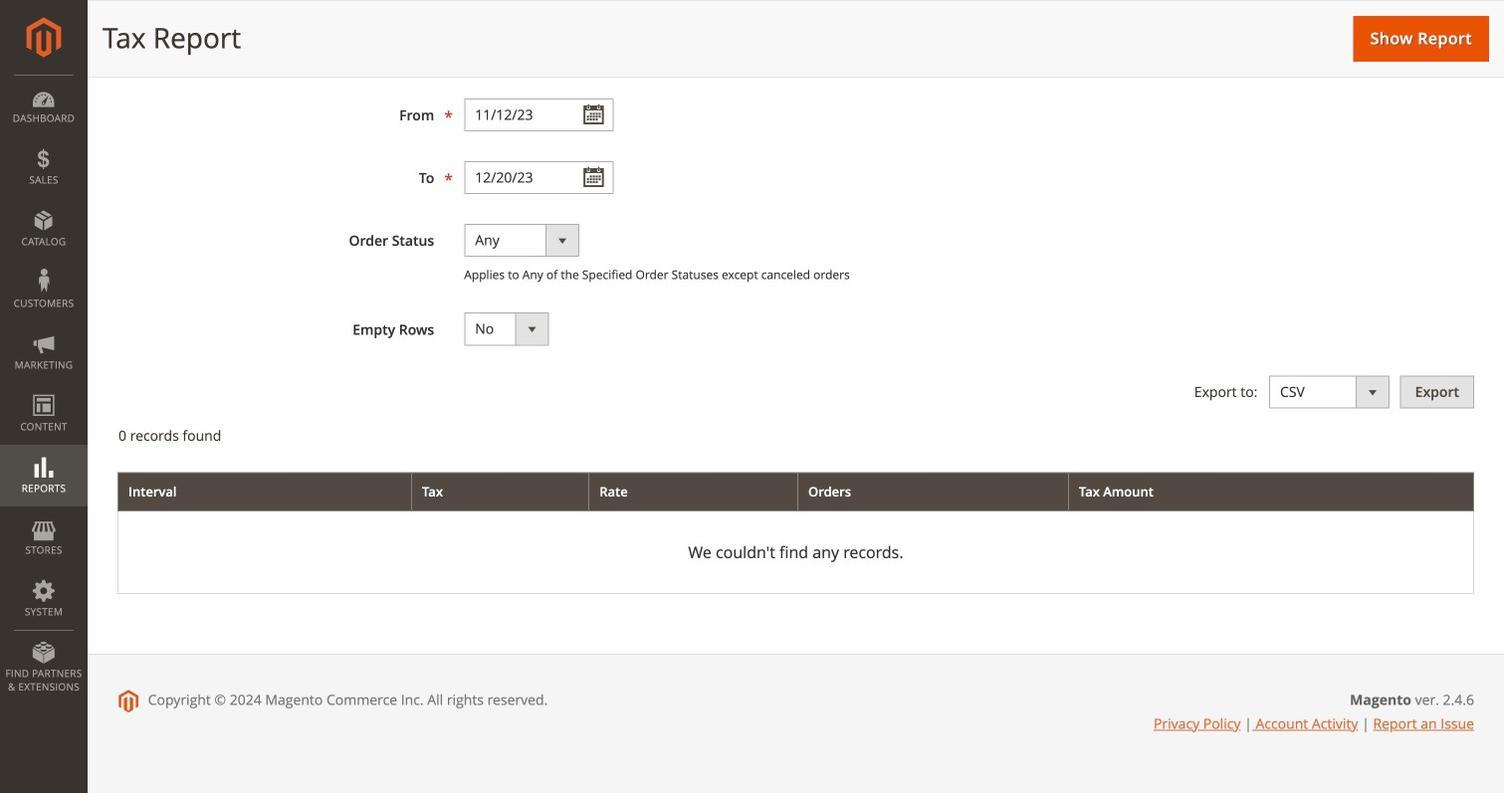 Task type: locate. For each thing, give the bounding box(es) containing it.
None text field
[[464, 98, 613, 131], [464, 161, 613, 194], [464, 98, 613, 131], [464, 161, 613, 194]]

menu bar
[[0, 75, 88, 704]]

magento admin panel image
[[26, 17, 61, 58]]



